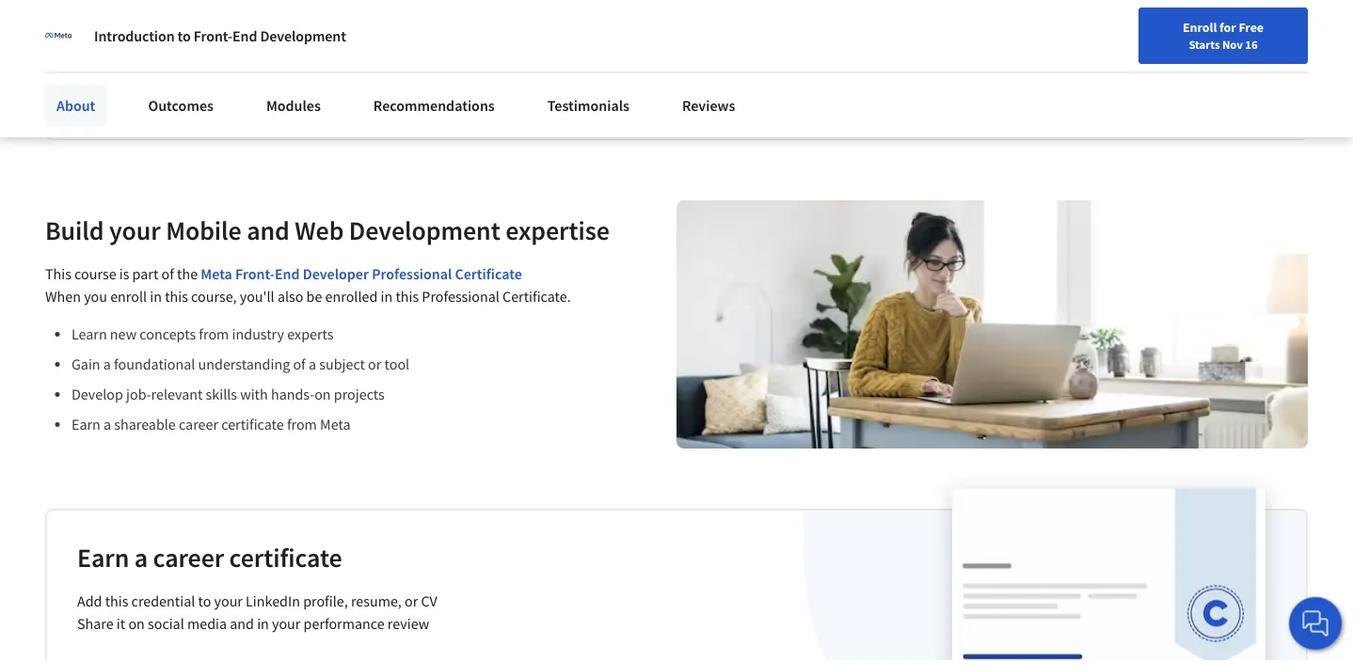 Task type: describe. For each thing, give the bounding box(es) containing it.
enroll for free starts nov 16
[[1183, 19, 1264, 52]]

reviews link
[[671, 85, 747, 126]]

nov
[[1223, 37, 1243, 52]]

build
[[45, 214, 104, 247]]

outcomes
[[148, 96, 214, 115]]

it
[[117, 615, 125, 634]]

modules link
[[255, 85, 332, 126]]

1 vertical spatial professional
[[422, 287, 500, 306]]

testimonials
[[548, 96, 630, 115]]

recommendations link
[[362, 85, 506, 126]]

learn more about coursera for business
[[76, 89, 337, 108]]

1 vertical spatial career
[[153, 542, 224, 575]]

front- inside this course is part of the meta front-end developer professional certificate when you enroll in this course, you'll also be enrolled in this professional certificate.
[[235, 265, 275, 283]]

mastering
[[543, 0, 656, 33]]

a for earn a shareable career certificate from meta
[[104, 415, 111, 434]]

testimonials link
[[536, 85, 641, 126]]

coursera image
[[23, 15, 142, 45]]

learn for learn more about coursera for business
[[76, 89, 114, 108]]

you
[[84, 287, 107, 306]]

1 vertical spatial certificate
[[229, 542, 342, 575]]

to inside add this credential to your linkedin profile, resume, or cv share it on social media and in your performance review
[[198, 592, 211, 611]]

gain a foundational understanding of a subject or tool
[[72, 355, 410, 374]]

cv
[[421, 592, 437, 611]]

industry
[[232, 325, 284, 344]]

or inside add this credential to your linkedin profile, resume, or cv share it on social media and in your performance review
[[405, 592, 418, 611]]

coursera enterprise logos image
[[889, 14, 1265, 95]]

1 horizontal spatial on
[[315, 385, 331, 404]]

performance
[[304, 615, 385, 634]]

meta front-end developer professional certificate link
[[201, 265, 522, 283]]

experts
[[287, 325, 334, 344]]

and inside add this credential to your linkedin profile, resume, or cv share it on social media and in your performance review
[[230, 615, 254, 634]]

part
[[132, 265, 158, 283]]

earn a shareable career certificate from meta
[[72, 415, 351, 434]]

0 vertical spatial development
[[260, 26, 346, 45]]

earn for earn a career certificate
[[77, 542, 129, 575]]

1 horizontal spatial development
[[349, 214, 500, 247]]

0 vertical spatial and
[[247, 214, 290, 247]]

2 horizontal spatial in
[[381, 287, 393, 306]]

top
[[331, 0, 369, 33]]

skills inside see how employees at top companies are mastering in-demand skills
[[204, 34, 262, 67]]

business
[[279, 89, 337, 108]]

employees
[[176, 0, 298, 33]]

this course is part of the meta front-end developer professional certificate when you enroll in this course, you'll also be enrolled in this professional certificate.
[[45, 265, 571, 306]]

concepts
[[140, 325, 196, 344]]

profile,
[[303, 592, 348, 611]]

with
[[240, 385, 268, 404]]

develop job-relevant skills with hands-on projects
[[72, 385, 385, 404]]

0 vertical spatial end
[[233, 26, 257, 45]]

learn new concepts from industry experts
[[72, 325, 334, 344]]

reviews
[[682, 96, 736, 115]]

this
[[45, 265, 71, 283]]

develop
[[72, 385, 123, 404]]

16
[[1246, 37, 1258, 52]]

enroll
[[1183, 19, 1217, 36]]

how
[[122, 0, 171, 33]]

modules
[[266, 96, 321, 115]]

introduction to front-end development
[[94, 26, 346, 45]]

demand
[[106, 34, 199, 67]]

on inside add this credential to your linkedin profile, resume, or cv share it on social media and in your performance review
[[128, 615, 145, 634]]

2 horizontal spatial your
[[272, 615, 301, 634]]

also
[[278, 287, 303, 306]]

0 vertical spatial career
[[179, 415, 218, 434]]

share
[[77, 615, 114, 634]]

developer
[[303, 265, 369, 283]]

new
[[110, 325, 137, 344]]

certificate
[[455, 265, 522, 283]]

about link
[[45, 85, 107, 126]]

0 vertical spatial front-
[[194, 26, 233, 45]]

meta for the
[[201, 265, 232, 283]]

in-
[[76, 34, 106, 67]]

see
[[76, 0, 117, 33]]

social
[[148, 615, 184, 634]]

foundational
[[114, 355, 195, 374]]

in inside add this credential to your linkedin profile, resume, or cv share it on social media and in your performance review
[[257, 615, 269, 634]]

1 horizontal spatial from
[[287, 415, 317, 434]]

projects
[[334, 385, 385, 404]]

about
[[56, 96, 95, 115]]

coursera
[[196, 89, 254, 108]]



Task type: vqa. For each thing, say whether or not it's contained in the screenshot.
Student
no



Task type: locate. For each thing, give the bounding box(es) containing it.
earn up add
[[77, 542, 129, 575]]

your down linkedin
[[272, 615, 301, 634]]

earn for earn a shareable career certificate from meta
[[72, 415, 101, 434]]

1 horizontal spatial front-
[[235, 265, 275, 283]]

build your mobile and web development expertise
[[45, 214, 610, 247]]

end up also
[[275, 265, 300, 283]]

the
[[177, 265, 198, 283]]

0 horizontal spatial of
[[161, 265, 174, 283]]

0 vertical spatial certificate
[[221, 415, 284, 434]]

for
[[1220, 19, 1237, 36], [257, 89, 276, 108]]

0 horizontal spatial or
[[368, 355, 382, 374]]

0 vertical spatial to
[[178, 26, 191, 45]]

certificate up linkedin
[[229, 542, 342, 575]]

learn more about coursera for business link
[[76, 89, 337, 108]]

skills
[[204, 34, 262, 67], [206, 385, 237, 404]]

a for earn a career certificate
[[134, 542, 148, 575]]

enroll
[[110, 287, 147, 306]]

in down linkedin
[[257, 615, 269, 634]]

end up the 'coursera'
[[233, 26, 257, 45]]

see how employees at top companies are mastering in-demand skills
[[76, 0, 656, 67]]

learn
[[76, 89, 114, 108], [72, 325, 107, 344]]

a for gain a foundational understanding of a subject or tool
[[103, 355, 111, 374]]

1 vertical spatial to
[[198, 592, 211, 611]]

development up meta front-end developer professional certificate link
[[349, 214, 500, 247]]

on right 'it' at the bottom
[[128, 615, 145, 634]]

for up nov
[[1220, 19, 1237, 36]]

development up business
[[260, 26, 346, 45]]

be
[[306, 287, 322, 306]]

of for the
[[161, 265, 174, 283]]

or left the tool
[[368, 355, 382, 374]]

0 vertical spatial learn
[[76, 89, 114, 108]]

of
[[161, 265, 174, 283], [293, 355, 306, 374]]

1 vertical spatial and
[[230, 615, 254, 634]]

1 vertical spatial development
[[349, 214, 500, 247]]

professional up the enrolled
[[372, 265, 452, 283]]

media
[[187, 615, 227, 634]]

at
[[303, 0, 326, 33]]

show notifications image
[[1135, 24, 1157, 46]]

relevant
[[151, 385, 203, 404]]

to right how
[[178, 26, 191, 45]]

and left web
[[247, 214, 290, 247]]

understanding
[[198, 355, 290, 374]]

1 horizontal spatial your
[[214, 592, 243, 611]]

development
[[260, 26, 346, 45], [349, 214, 500, 247]]

expertise
[[506, 214, 610, 247]]

starts
[[1189, 37, 1220, 52]]

add
[[77, 592, 102, 611]]

0 horizontal spatial from
[[199, 325, 229, 344]]

you'll
[[240, 287, 275, 306]]

this
[[165, 287, 188, 306], [396, 287, 419, 306], [105, 592, 128, 611]]

1 horizontal spatial this
[[165, 287, 188, 306]]

certificate.
[[503, 287, 571, 306]]

1 vertical spatial your
[[214, 592, 243, 611]]

earn down develop
[[72, 415, 101, 434]]

1 vertical spatial from
[[287, 415, 317, 434]]

web
[[295, 214, 344, 247]]

outcomes link
[[137, 85, 225, 126]]

0 horizontal spatial on
[[128, 615, 145, 634]]

your up media
[[214, 592, 243, 611]]

a
[[103, 355, 111, 374], [309, 355, 316, 374], [104, 415, 111, 434], [134, 542, 148, 575]]

1 vertical spatial skills
[[206, 385, 237, 404]]

0 horizontal spatial this
[[105, 592, 128, 611]]

from down the hands-
[[287, 415, 317, 434]]

shareable
[[114, 415, 176, 434]]

and right media
[[230, 615, 254, 634]]

front- up learn more about coursera for business link
[[194, 26, 233, 45]]

0 vertical spatial for
[[1220, 19, 1237, 36]]

1 horizontal spatial meta
[[320, 415, 351, 434]]

this inside add this credential to your linkedin profile, resume, or cv share it on social media and in your performance review
[[105, 592, 128, 611]]

are
[[501, 0, 537, 33]]

0 horizontal spatial front-
[[194, 26, 233, 45]]

introduction
[[94, 26, 175, 45]]

of inside this course is part of the meta front-end developer professional certificate when you enroll in this course, you'll also be enrolled in this professional certificate.
[[161, 265, 174, 283]]

0 vertical spatial on
[[315, 385, 331, 404]]

and
[[247, 214, 290, 247], [230, 615, 254, 634]]

credential
[[131, 592, 195, 611]]

1 horizontal spatial end
[[275, 265, 300, 283]]

about
[[154, 89, 193, 108]]

for left business
[[257, 89, 276, 108]]

1 vertical spatial front-
[[235, 265, 275, 283]]

on down subject
[[315, 385, 331, 404]]

skills down employees
[[204, 34, 262, 67]]

end inside this course is part of the meta front-end developer professional certificate when you enroll in this course, you'll also be enrolled in this professional certificate.
[[275, 265, 300, 283]]

chat with us image
[[1301, 609, 1331, 639]]

meta for from
[[320, 415, 351, 434]]

None search field
[[268, 12, 579, 49]]

for inside enroll for free starts nov 16
[[1220, 19, 1237, 36]]

free
[[1239, 19, 1264, 36]]

1 horizontal spatial or
[[405, 592, 418, 611]]

to up media
[[198, 592, 211, 611]]

menu item
[[994, 19, 1115, 80]]

0 vertical spatial from
[[199, 325, 229, 344]]

career up credential
[[153, 542, 224, 575]]

0 vertical spatial earn
[[72, 415, 101, 434]]

when
[[45, 287, 81, 306]]

coursera career certificate image
[[953, 489, 1266, 662]]

front-
[[194, 26, 233, 45], [235, 265, 275, 283]]

a right 'gain'
[[103, 355, 111, 374]]

0 vertical spatial skills
[[204, 34, 262, 67]]

in
[[150, 287, 162, 306], [381, 287, 393, 306], [257, 615, 269, 634]]

earn a career certificate
[[77, 542, 342, 575]]

meta
[[201, 265, 232, 283], [320, 415, 351, 434]]

tool
[[385, 355, 410, 374]]

1 vertical spatial on
[[128, 615, 145, 634]]

1 vertical spatial earn
[[77, 542, 129, 575]]

meta up the course,
[[201, 265, 232, 283]]

certificate
[[221, 415, 284, 434], [229, 542, 342, 575]]

0 vertical spatial of
[[161, 265, 174, 283]]

meta image
[[45, 23, 72, 49]]

resume,
[[351, 592, 402, 611]]

on
[[315, 385, 331, 404], [128, 615, 145, 634]]

1 horizontal spatial for
[[1220, 19, 1237, 36]]

professional
[[372, 265, 452, 283], [422, 287, 500, 306]]

learn left more
[[76, 89, 114, 108]]

1 horizontal spatial in
[[257, 615, 269, 634]]

in down meta front-end developer professional certificate link
[[381, 287, 393, 306]]

is
[[119, 265, 129, 283]]

companies
[[374, 0, 496, 33]]

0 horizontal spatial to
[[178, 26, 191, 45]]

meta down projects
[[320, 415, 351, 434]]

of up the hands-
[[293, 355, 306, 374]]

0 vertical spatial your
[[109, 214, 161, 247]]

course
[[74, 265, 116, 283]]

0 horizontal spatial development
[[260, 26, 346, 45]]

career
[[179, 415, 218, 434], [153, 542, 224, 575]]

more
[[116, 89, 151, 108]]

this down the at the left top of the page
[[165, 287, 188, 306]]

in down "part"
[[150, 287, 162, 306]]

1 vertical spatial or
[[405, 592, 418, 611]]

this up 'it' at the bottom
[[105, 592, 128, 611]]

mobile
[[166, 214, 242, 247]]

skills up earn a shareable career certificate from meta
[[206, 385, 237, 404]]

gain
[[72, 355, 100, 374]]

a left subject
[[309, 355, 316, 374]]

subject
[[319, 355, 365, 374]]

add this credential to your linkedin profile, resume, or cv share it on social media and in your performance review
[[77, 592, 437, 634]]

enrolled
[[325, 287, 378, 306]]

or left cv
[[405, 592, 418, 611]]

1 horizontal spatial to
[[198, 592, 211, 611]]

1 vertical spatial of
[[293, 355, 306, 374]]

0 horizontal spatial end
[[233, 26, 257, 45]]

learn for learn new concepts from industry experts
[[72, 325, 107, 344]]

2 vertical spatial your
[[272, 615, 301, 634]]

review
[[388, 615, 429, 634]]

front- up "you'll"
[[235, 265, 275, 283]]

from down the course,
[[199, 325, 229, 344]]

0 vertical spatial or
[[368, 355, 382, 374]]

a down develop
[[104, 415, 111, 434]]

1 horizontal spatial of
[[293, 355, 306, 374]]

or
[[368, 355, 382, 374], [405, 592, 418, 611]]

professional down certificate
[[422, 287, 500, 306]]

recommendations
[[374, 96, 495, 115]]

0 horizontal spatial your
[[109, 214, 161, 247]]

meta inside this course is part of the meta front-end developer professional certificate when you enroll in this course, you'll also be enrolled in this professional certificate.
[[201, 265, 232, 283]]

0 horizontal spatial in
[[150, 287, 162, 306]]

career down relevant
[[179, 415, 218, 434]]

of left the at the left top of the page
[[161, 265, 174, 283]]

linkedin
[[246, 592, 300, 611]]

1 vertical spatial meta
[[320, 415, 351, 434]]

2 horizontal spatial this
[[396, 287, 419, 306]]

earn
[[72, 415, 101, 434], [77, 542, 129, 575]]

course,
[[191, 287, 237, 306]]

certificate down "with"
[[221, 415, 284, 434]]

0 vertical spatial professional
[[372, 265, 452, 283]]

of for a
[[293, 355, 306, 374]]

0 vertical spatial meta
[[201, 265, 232, 283]]

0 horizontal spatial for
[[257, 89, 276, 108]]

a up credential
[[134, 542, 148, 575]]

1 vertical spatial end
[[275, 265, 300, 283]]

this down meta front-end developer professional certificate link
[[396, 287, 419, 306]]

your up "part"
[[109, 214, 161, 247]]

hands-
[[271, 385, 315, 404]]

to
[[178, 26, 191, 45], [198, 592, 211, 611]]

learn up 'gain'
[[72, 325, 107, 344]]

1 vertical spatial for
[[257, 89, 276, 108]]

0 horizontal spatial meta
[[201, 265, 232, 283]]

1 vertical spatial learn
[[72, 325, 107, 344]]

job-
[[126, 385, 151, 404]]



